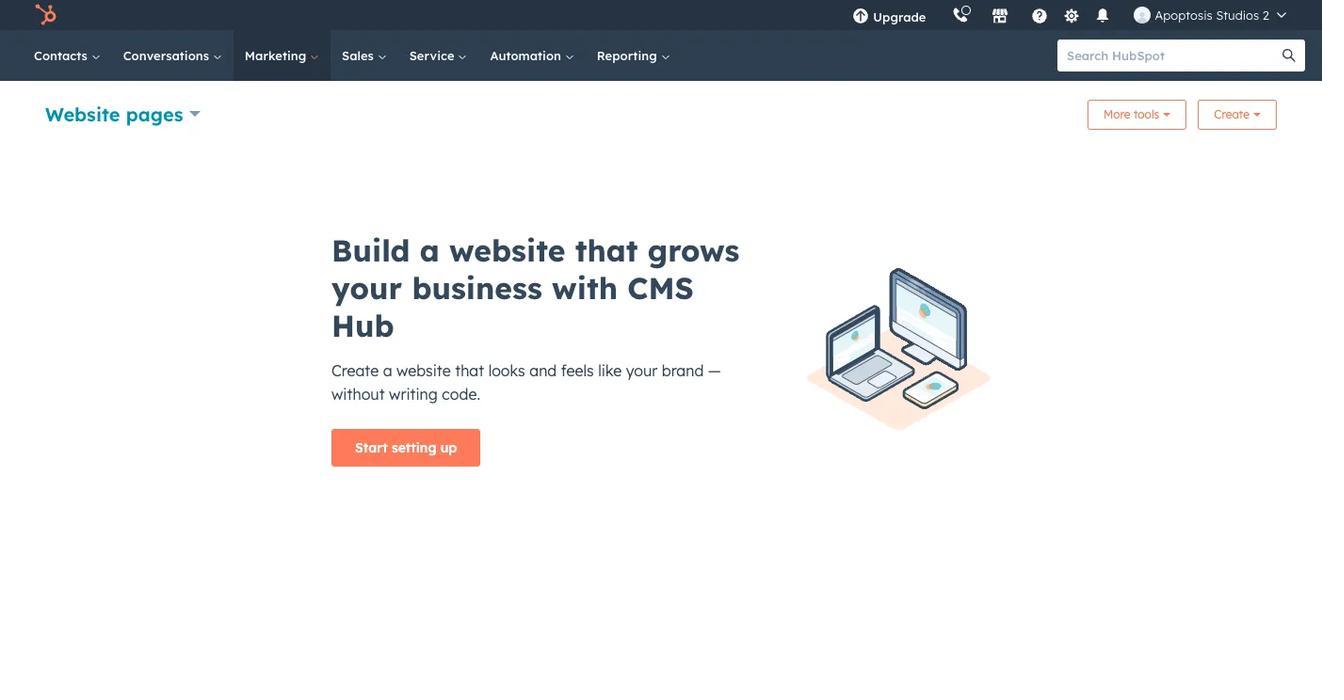 Task type: vqa. For each thing, say whether or not it's contained in the screenshot.
of to the top
no



Task type: describe. For each thing, give the bounding box(es) containing it.
website pages
[[45, 102, 183, 126]]

hubspot image
[[34, 4, 57, 26]]

website pages button
[[45, 100, 201, 128]]

search button
[[1274, 40, 1306, 72]]

like
[[598, 362, 622, 381]]

up
[[441, 440, 457, 457]]

conversations
[[123, 48, 213, 63]]

help image
[[1032, 8, 1049, 25]]

start setting up button
[[332, 430, 481, 467]]

apoptosis studios 2
[[1155, 8, 1270, 23]]

upgrade image
[[853, 8, 870, 25]]

create a website that looks and feels like your brand — without writing code.
[[332, 362, 721, 404]]

feels
[[561, 362, 594, 381]]

hubspot link
[[23, 4, 71, 26]]

service
[[409, 48, 458, 63]]

website pages banner
[[45, 94, 1277, 138]]

business
[[412, 269, 542, 307]]

contacts
[[34, 48, 91, 63]]

build a website that grows your business with cms hub
[[332, 232, 740, 345]]

tools
[[1134, 107, 1160, 122]]

notifications image
[[1095, 8, 1112, 25]]

help button
[[1024, 0, 1056, 30]]

setting
[[392, 440, 437, 457]]

automation
[[490, 48, 565, 63]]

upgrade
[[874, 9, 926, 24]]

website for build
[[449, 232, 566, 269]]

marketing link
[[233, 30, 331, 81]]

apoptosis studios 2 button
[[1123, 0, 1298, 30]]

more
[[1104, 107, 1131, 122]]

reporting
[[597, 48, 661, 63]]

settings link
[[1060, 5, 1084, 25]]

search image
[[1283, 49, 1296, 62]]

that for looks
[[455, 362, 484, 381]]

build
[[332, 232, 410, 269]]

with
[[552, 269, 618, 307]]

writing
[[389, 385, 438, 404]]

automation link
[[479, 30, 586, 81]]

website for create
[[397, 362, 451, 381]]

apoptosis
[[1155, 8, 1213, 23]]



Task type: locate. For each thing, give the bounding box(es) containing it.
a for build
[[420, 232, 440, 269]]

0 vertical spatial your
[[332, 269, 402, 307]]

conversations link
[[112, 30, 233, 81]]

menu
[[840, 0, 1300, 30]]

calling icon button
[[945, 3, 977, 27]]

1 vertical spatial that
[[455, 362, 484, 381]]

a right build
[[420, 232, 440, 269]]

start setting up
[[355, 440, 457, 457]]

a for create
[[383, 362, 392, 381]]

create for create
[[1215, 107, 1250, 122]]

menu item
[[940, 0, 943, 30]]

0 horizontal spatial create
[[332, 362, 379, 381]]

0 vertical spatial create
[[1215, 107, 1250, 122]]

hub
[[332, 307, 394, 345]]

a up writing
[[383, 362, 392, 381]]

a inside build a website that grows your business with cms hub
[[420, 232, 440, 269]]

looks
[[489, 362, 525, 381]]

pages
[[126, 102, 183, 126]]

website inside build a website that grows your business with cms hub
[[449, 232, 566, 269]]

Search HubSpot search field
[[1058, 40, 1289, 72]]

your
[[332, 269, 402, 307], [626, 362, 658, 381]]

start
[[355, 440, 388, 457]]

0 vertical spatial that
[[575, 232, 638, 269]]

sales
[[342, 48, 377, 63]]

tara schultz image
[[1135, 7, 1152, 24]]

more tools button
[[1088, 100, 1187, 130]]

0 horizontal spatial a
[[383, 362, 392, 381]]

grows
[[648, 232, 740, 269]]

your inside build a website that grows your business with cms hub
[[332, 269, 402, 307]]

that inside create a website that looks and feels like your brand — without writing code.
[[455, 362, 484, 381]]

a
[[420, 232, 440, 269], [383, 362, 392, 381]]

2
[[1263, 8, 1270, 23]]

notifications button
[[1088, 0, 1120, 30]]

create down search hubspot 'search box'
[[1215, 107, 1250, 122]]

marketplaces button
[[981, 0, 1021, 30]]

create
[[1215, 107, 1250, 122], [332, 362, 379, 381]]

brand
[[662, 362, 704, 381]]

website
[[449, 232, 566, 269], [397, 362, 451, 381]]

1 vertical spatial your
[[626, 362, 658, 381]]

contacts link
[[23, 30, 112, 81]]

0 vertical spatial website
[[449, 232, 566, 269]]

1 vertical spatial create
[[332, 362, 379, 381]]

0 horizontal spatial your
[[332, 269, 402, 307]]

1 vertical spatial website
[[397, 362, 451, 381]]

a inside create a website that looks and feels like your brand — without writing code.
[[383, 362, 392, 381]]

marketplaces image
[[992, 8, 1009, 25]]

more tools
[[1104, 107, 1160, 122]]

0 vertical spatial a
[[420, 232, 440, 269]]

that up code.
[[455, 362, 484, 381]]

1 vertical spatial a
[[383, 362, 392, 381]]

create for create a website that looks and feels like your brand — without writing code.
[[332, 362, 379, 381]]

create inside popup button
[[1215, 107, 1250, 122]]

website inside create a website that looks and feels like your brand — without writing code.
[[397, 362, 451, 381]]

that inside build a website that grows your business with cms hub
[[575, 232, 638, 269]]

create up without
[[332, 362, 379, 381]]

menu containing apoptosis studios 2
[[840, 0, 1300, 30]]

0 horizontal spatial that
[[455, 362, 484, 381]]

your inside create a website that looks and feels like your brand — without writing code.
[[626, 362, 658, 381]]

reporting link
[[586, 30, 682, 81]]

website
[[45, 102, 120, 126]]

that left grows
[[575, 232, 638, 269]]

create button
[[1199, 100, 1277, 130]]

that
[[575, 232, 638, 269], [455, 362, 484, 381]]

1 horizontal spatial that
[[575, 232, 638, 269]]

code.
[[442, 385, 481, 404]]

create inside create a website that looks and feels like your brand — without writing code.
[[332, 362, 379, 381]]

1 horizontal spatial your
[[626, 362, 658, 381]]

service link
[[398, 30, 479, 81]]

calling icon image
[[953, 8, 970, 24]]

settings image
[[1064, 8, 1080, 25]]

that for grows
[[575, 232, 638, 269]]

studios
[[1217, 8, 1260, 23]]

—
[[708, 362, 721, 381]]

cms
[[628, 269, 694, 307]]

1 horizontal spatial a
[[420, 232, 440, 269]]

marketing
[[245, 48, 310, 63]]

without
[[332, 385, 385, 404]]

sales link
[[331, 30, 398, 81]]

and
[[530, 362, 557, 381]]

1 horizontal spatial create
[[1215, 107, 1250, 122]]



